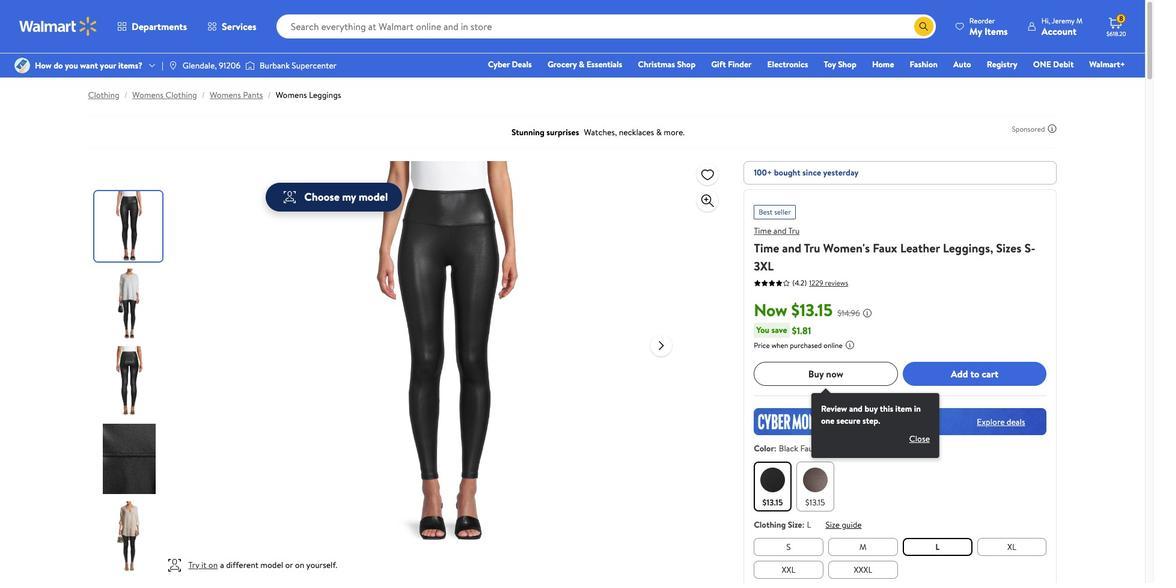 Task type: vqa. For each thing, say whether or not it's contained in the screenshot.
right 'Size'
yes



Task type: describe. For each thing, give the bounding box(es) containing it.
grocery & essentials
[[548, 58, 623, 70]]

toy shop link
[[819, 58, 862, 71]]

now $13.15
[[754, 298, 833, 322]]

color list
[[752, 459, 1049, 514]]

items
[[985, 24, 1008, 38]]

3 womens from the left
[[276, 89, 307, 101]]

2 size from the left
[[826, 519, 840, 531]]

m inside hi, jeremy m account
[[1077, 15, 1083, 26]]

add
[[951, 367, 968, 380]]

one
[[821, 415, 835, 427]]

ad disclaimer and feedback for skylinedisplayad image
[[1048, 124, 1057, 133]]

$618.20
[[1107, 29, 1127, 38]]

my
[[342, 189, 356, 204]]

cyber deals
[[488, 58, 532, 70]]

cart
[[982, 367, 999, 380]]

walmart image
[[19, 17, 97, 36]]

services
[[222, 20, 257, 33]]

this
[[880, 403, 894, 415]]

2 womens from the left
[[210, 89, 241, 101]]

sponsored
[[1012, 124, 1045, 134]]

items?
[[118, 59, 143, 72]]

to
[[971, 367, 980, 380]]

 image for glendale, 91206
[[168, 61, 178, 70]]

registry
[[987, 58, 1018, 70]]

1 horizontal spatial :
[[802, 519, 805, 531]]

secure
[[837, 415, 861, 427]]

size guide
[[826, 519, 862, 531]]

1 size from the left
[[788, 519, 802, 531]]

1 horizontal spatial clothing
[[166, 89, 197, 101]]

do
[[54, 59, 63, 72]]

2 time from the top
[[754, 240, 780, 256]]

color : black faux leather
[[754, 443, 847, 455]]

a
[[220, 559, 224, 571]]

try it on button
[[188, 556, 218, 575]]

3 / from the left
[[268, 89, 271, 101]]

explore deals link
[[972, 411, 1030, 433]]

services button
[[197, 12, 267, 41]]

purchased
[[790, 340, 822, 351]]

seller
[[775, 207, 791, 217]]

add to favorites list, time and tru women's faux leather leggings, sizes s-3xl image
[[701, 167, 715, 182]]

clothing size : l
[[754, 519, 811, 531]]

cyber deals link
[[483, 58, 537, 71]]

s button
[[754, 538, 824, 556]]

1 womens from the left
[[132, 89, 164, 101]]

100+ bought since yesterday
[[754, 167, 859, 179]]

buy now button
[[754, 362, 898, 386]]

leather inside time and tru time and tru women's faux leather leggings, sizes s- 3xl
[[900, 240, 940, 256]]

you save $1.81
[[756, 324, 811, 337]]

0 horizontal spatial leather
[[819, 443, 847, 455]]

womens leggings link
[[276, 89, 341, 101]]

in
[[914, 403, 921, 415]]

0 horizontal spatial :
[[774, 443, 777, 455]]

 image for how do you want your items?
[[14, 58, 30, 73]]

search icon image
[[919, 22, 929, 31]]

1 horizontal spatial tru
[[804, 240, 821, 256]]

explore deals
[[977, 416, 1025, 428]]

yesterday
[[823, 167, 859, 179]]

save
[[772, 324, 787, 336]]

reorder
[[970, 15, 995, 26]]

price when purchased online
[[754, 340, 843, 351]]

cyber monday deals image
[[754, 408, 1047, 435]]

essentials
[[587, 58, 623, 70]]

add to cart
[[951, 367, 999, 380]]

toy shop
[[824, 58, 857, 70]]

departments button
[[107, 12, 197, 41]]

1229
[[809, 277, 824, 288]]

black
[[779, 443, 799, 455]]

guide
[[842, 519, 862, 531]]

clothing link
[[88, 89, 120, 101]]

xl button
[[977, 538, 1047, 556]]

time and tru women's faux leather leggings, sizes s-3xl - image 4 of 10 image
[[94, 424, 164, 494]]

clothing for clothing / womens clothing / womens pants / womens leggings
[[88, 89, 120, 101]]

8 $618.20
[[1107, 13, 1127, 38]]

shop for toy shop
[[838, 58, 857, 70]]

burbank supercenter
[[260, 59, 337, 72]]

reorder my items
[[970, 15, 1008, 38]]

time and tru women's faux leather leggings, sizes s-3xl - image 1 of 10 image
[[94, 191, 164, 262]]

toy
[[824, 58, 836, 70]]

your
[[100, 59, 116, 72]]

bought
[[774, 167, 801, 179]]

zoom image modal image
[[701, 194, 715, 208]]

walmart+
[[1090, 58, 1126, 70]]

now
[[754, 298, 788, 322]]

buy now
[[809, 367, 844, 380]]

fashion
[[910, 58, 938, 70]]

choose my model button
[[266, 183, 402, 212]]

finder
[[728, 58, 752, 70]]

grocery
[[548, 58, 577, 70]]

glendale,
[[183, 59, 217, 72]]

it
[[201, 559, 207, 571]]

l inside button
[[936, 541, 940, 553]]

model inside the try it on a different model or on yourself.
[[261, 559, 283, 571]]

home
[[872, 58, 894, 70]]

item
[[896, 403, 912, 415]]

choose my model
[[304, 189, 388, 204]]

christmas
[[638, 58, 675, 70]]

my
[[970, 24, 982, 38]]

s
[[787, 541, 791, 553]]

time and tru time and tru women's faux leather leggings, sizes s- 3xl
[[754, 225, 1036, 274]]

1 vertical spatial and
[[782, 240, 802, 256]]

women's
[[823, 240, 870, 256]]

reviews
[[825, 277, 849, 288]]

step.
[[863, 415, 881, 427]]

$14.96
[[838, 307, 860, 319]]

or
[[285, 559, 293, 571]]

xxxl
[[854, 564, 873, 576]]



Task type: locate. For each thing, give the bounding box(es) containing it.
auto
[[954, 58, 971, 70]]

tru down seller
[[789, 225, 800, 237]]

0 vertical spatial time
[[754, 225, 772, 237]]

1 vertical spatial faux
[[801, 443, 817, 455]]

pants
[[243, 89, 263, 101]]

grocery & essentials link
[[542, 58, 628, 71]]

1 $13.15 button from the left
[[754, 462, 792, 512]]

how
[[35, 59, 52, 72]]

$13.15 for second $13.15 button
[[806, 497, 825, 509]]

clothing down glendale,
[[166, 89, 197, 101]]

 image left how at the left of page
[[14, 58, 30, 73]]

Walmart Site-Wide search field
[[276, 14, 936, 38]]

learn more about strikethrough prices image
[[863, 308, 872, 318]]

1 vertical spatial :
[[802, 519, 805, 531]]

xxl button
[[754, 561, 824, 579]]

now
[[826, 367, 844, 380]]

size guide button
[[826, 519, 862, 531]]

1 horizontal spatial on
[[295, 559, 304, 571]]

0 vertical spatial and
[[774, 225, 787, 237]]

0 horizontal spatial $13.15 button
[[754, 462, 792, 512]]

jeremy
[[1052, 15, 1075, 26]]

glendale, 91206
[[183, 59, 241, 72]]

size left guide
[[826, 519, 840, 531]]

review and buy this item in one secure step. close
[[821, 403, 930, 445]]

100+
[[754, 167, 772, 179]]

(4.2) 1229 reviews
[[793, 277, 849, 288]]

walmart+ link
[[1084, 58, 1131, 71]]

size
[[788, 519, 802, 531], [826, 519, 840, 531]]

different
[[226, 559, 259, 571]]

price
[[754, 340, 770, 351]]

deals
[[1007, 416, 1025, 428]]

and
[[774, 225, 787, 237], [782, 240, 802, 256], [849, 403, 863, 415]]

time and tru women's faux leather leggings, sizes s-3xl - image 5 of 10 image
[[94, 501, 164, 572]]

0 horizontal spatial l
[[807, 519, 811, 531]]

2 horizontal spatial clothing
[[754, 519, 786, 531]]

when
[[772, 340, 788, 351]]

1 vertical spatial tru
[[804, 240, 821, 256]]

0 horizontal spatial faux
[[801, 443, 817, 455]]

home link
[[867, 58, 900, 71]]

2 horizontal spatial womens
[[276, 89, 307, 101]]

/ right clothing link
[[124, 89, 128, 101]]

close
[[910, 433, 930, 445]]

since
[[803, 167, 821, 179]]

0 horizontal spatial m
[[860, 541, 867, 553]]

how do you want your items?
[[35, 59, 143, 72]]

1 horizontal spatial $13.15 button
[[797, 462, 834, 512]]

womens down burbank supercenter
[[276, 89, 307, 101]]

0 vertical spatial model
[[359, 189, 388, 204]]

1 horizontal spatial faux
[[873, 240, 898, 256]]

best seller
[[759, 207, 791, 217]]

0 vertical spatial leather
[[900, 240, 940, 256]]

&
[[579, 58, 585, 70]]

best
[[759, 207, 773, 217]]

1 horizontal spatial shop
[[838, 58, 857, 70]]

2 horizontal spatial /
[[268, 89, 271, 101]]

/ down glendale,
[[202, 89, 205, 101]]

2 vertical spatial and
[[849, 403, 863, 415]]

on right or in the left bottom of the page
[[295, 559, 304, 571]]

time and tru women's faux leather leggings, sizes s-3xl image
[[256, 161, 641, 546]]

$13.15 for first $13.15 button from the left
[[763, 497, 783, 509]]

explore
[[977, 416, 1005, 428]]

fashion link
[[905, 58, 943, 71]]

clothing / womens clothing / womens pants / womens leggings
[[88, 89, 341, 101]]

clothing size list
[[752, 536, 1049, 581]]

1 time from the top
[[754, 225, 772, 237]]

m
[[1077, 15, 1083, 26], [860, 541, 867, 553]]

and down the time and tru link
[[782, 240, 802, 256]]

2 $13.15 button from the left
[[797, 462, 834, 512]]

yourself.
[[306, 559, 337, 571]]

1 vertical spatial time
[[754, 240, 780, 256]]

0 horizontal spatial tru
[[789, 225, 800, 237]]

hi, jeremy m account
[[1042, 15, 1083, 38]]

1 horizontal spatial m
[[1077, 15, 1083, 26]]

auto link
[[948, 58, 977, 71]]

0 horizontal spatial womens
[[132, 89, 164, 101]]

and for one
[[849, 403, 863, 415]]

1 / from the left
[[124, 89, 128, 101]]

account
[[1042, 24, 1077, 38]]

clothing up s button
[[754, 519, 786, 531]]

womens clothing link
[[132, 89, 197, 101]]

Search search field
[[276, 14, 936, 38]]

registry link
[[982, 58, 1023, 71]]

|
[[162, 59, 163, 72]]

/ right pants
[[268, 89, 271, 101]]

time up "3xl"
[[754, 240, 780, 256]]

1 vertical spatial leather
[[819, 443, 847, 455]]

: up s button
[[802, 519, 805, 531]]

and for women's
[[774, 225, 787, 237]]

xl
[[1008, 541, 1017, 553]]

and down seller
[[774, 225, 787, 237]]

0 horizontal spatial size
[[788, 519, 802, 531]]

faux right the black
[[801, 443, 817, 455]]

$13.15 button down the color
[[754, 462, 792, 512]]

1 vertical spatial model
[[261, 559, 283, 571]]

one
[[1033, 58, 1051, 70]]

leather left leggings, at right top
[[900, 240, 940, 256]]

one debit link
[[1028, 58, 1079, 71]]

faux right women's
[[873, 240, 898, 256]]

1 horizontal spatial model
[[359, 189, 388, 204]]

christmas shop link
[[633, 58, 701, 71]]

hi,
[[1042, 15, 1051, 26]]

m up xxxl
[[860, 541, 867, 553]]

tru left women's
[[804, 240, 821, 256]]

want
[[80, 59, 98, 72]]

christmas shop
[[638, 58, 696, 70]]

clothing down your
[[88, 89, 120, 101]]

m inside button
[[860, 541, 867, 553]]

on left a
[[209, 559, 218, 571]]

model inside button
[[359, 189, 388, 204]]

try
[[188, 559, 199, 571]]

2 / from the left
[[202, 89, 205, 101]]

model left or in the left bottom of the page
[[261, 559, 283, 571]]

xxl
[[782, 564, 796, 576]]

shop right christmas
[[677, 58, 696, 70]]

xxxl button
[[829, 561, 898, 579]]

0 vertical spatial :
[[774, 443, 777, 455]]

1 horizontal spatial womens
[[210, 89, 241, 101]]

clothing
[[88, 89, 120, 101], [166, 89, 197, 101], [754, 519, 786, 531]]

l
[[807, 519, 811, 531], [936, 541, 940, 553]]

deals
[[512, 58, 532, 70]]

shop right toy
[[838, 58, 857, 70]]

1 horizontal spatial /
[[202, 89, 205, 101]]

0 vertical spatial l
[[807, 519, 811, 531]]

0 horizontal spatial model
[[261, 559, 283, 571]]

0 horizontal spatial shop
[[677, 58, 696, 70]]

model right my
[[359, 189, 388, 204]]

womens down |
[[132, 89, 164, 101]]

debit
[[1053, 58, 1074, 70]]

try it on a different model or on yourself.
[[188, 559, 337, 571]]

$1.81
[[792, 324, 811, 337]]

0 horizontal spatial on
[[209, 559, 218, 571]]

1 horizontal spatial leather
[[900, 240, 940, 256]]

0 vertical spatial faux
[[873, 240, 898, 256]]

shop for christmas shop
[[677, 58, 696, 70]]

1 shop from the left
[[677, 58, 696, 70]]

size up s button
[[788, 519, 802, 531]]

1 vertical spatial l
[[936, 541, 940, 553]]

0 horizontal spatial clothing
[[88, 89, 120, 101]]

1229 reviews link
[[807, 277, 849, 288]]

time down best
[[754, 225, 772, 237]]

departments
[[132, 20, 187, 33]]

1 vertical spatial m
[[860, 541, 867, 553]]

0 horizontal spatial /
[[124, 89, 128, 101]]

1 horizontal spatial size
[[826, 519, 840, 531]]

0 vertical spatial tru
[[789, 225, 800, 237]]

review
[[821, 403, 847, 415]]

choose
[[304, 189, 340, 204]]

 image
[[14, 58, 30, 73], [168, 61, 178, 70]]

add to cart button
[[903, 362, 1047, 386]]

close button
[[900, 429, 940, 449]]

womens left pants
[[210, 89, 241, 101]]

$13.15 button down color : black faux leather
[[797, 462, 834, 512]]

 image
[[245, 60, 255, 72]]

0 vertical spatial m
[[1077, 15, 1083, 26]]

and inside review and buy this item in one secure step. close
[[849, 403, 863, 415]]

1 horizontal spatial  image
[[168, 61, 178, 70]]

1 horizontal spatial l
[[936, 541, 940, 553]]

you
[[756, 324, 770, 336]]

faux inside time and tru time and tru women's faux leather leggings, sizes s- 3xl
[[873, 240, 898, 256]]

womens
[[132, 89, 164, 101], [210, 89, 241, 101], [276, 89, 307, 101]]

91206
[[219, 59, 241, 72]]

gift finder link
[[706, 58, 757, 71]]

 image right |
[[168, 61, 178, 70]]

0 horizontal spatial  image
[[14, 58, 30, 73]]

you
[[65, 59, 78, 72]]

$13.15
[[792, 298, 833, 322], [763, 497, 783, 509], [806, 497, 825, 509]]

next media item image
[[654, 338, 669, 353]]

and left buy
[[849, 403, 863, 415]]

online
[[824, 340, 843, 351]]

legal information image
[[845, 340, 855, 350]]

leggings,
[[943, 240, 994, 256]]

one debit
[[1033, 58, 1074, 70]]

leather down one
[[819, 443, 847, 455]]

clothing for clothing size : l
[[754, 519, 786, 531]]

2 shop from the left
[[838, 58, 857, 70]]

sizes
[[996, 240, 1022, 256]]

color
[[754, 443, 774, 455]]

womens pants link
[[210, 89, 263, 101]]

m right "jeremy"
[[1077, 15, 1083, 26]]

time and tru women's faux leather leggings, sizes s-3xl - image 3 of 10 image
[[94, 346, 164, 417]]

time and tru women's faux leather leggings, sizes s-3xl - image 2 of 10 image
[[94, 269, 164, 339]]

: left the black
[[774, 443, 777, 455]]



